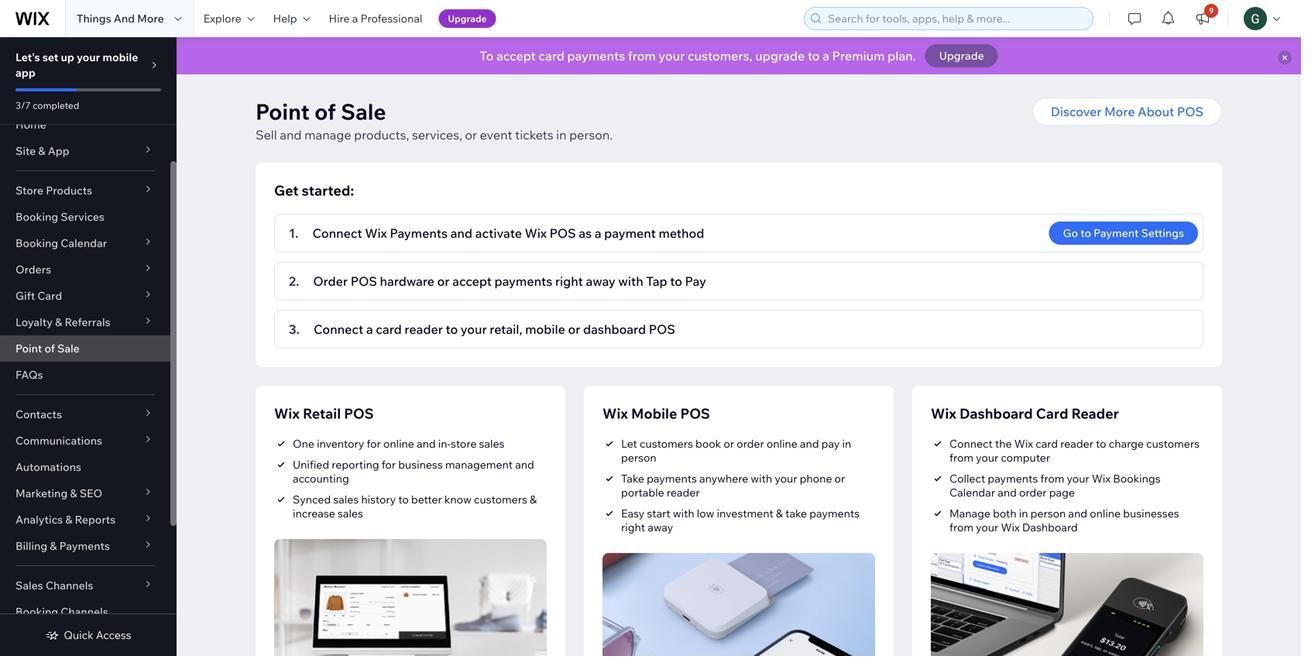 Task type: vqa. For each thing, say whether or not it's contained in the screenshot.
the bottommost Let's set up your store
no



Task type: describe. For each thing, give the bounding box(es) containing it.
pos up inventory
[[344, 405, 374, 422]]

set
[[42, 50, 58, 64]]

to left retail,
[[446, 322, 458, 337]]

professional
[[361, 12, 423, 25]]

to accept card payments from your customers, upgrade to a premium plan.
[[480, 48, 916, 64]]

wix retail pos
[[274, 405, 374, 422]]

tap
[[646, 274, 668, 289]]

wix left bookings
[[1092, 472, 1111, 485]]

premium
[[833, 48, 885, 64]]

connect a card reader to your retail, mobile or dashboard pos
[[314, 322, 676, 337]]

know
[[445, 493, 472, 506]]

and
[[114, 12, 135, 25]]

accounting
[[293, 472, 349, 485]]

online inside let customers book or order online and pay in person take payments anywhere with your phone or portable reader easy start with low investment & take payments right away
[[767, 437, 798, 451]]

pos right order
[[351, 274, 377, 289]]

pos up book
[[681, 405, 710, 422]]

0 vertical spatial more
[[137, 12, 164, 25]]

completed
[[33, 100, 79, 111]]

0 vertical spatial upgrade button
[[439, 9, 496, 28]]

order inside connect the wix card reader to charge customers from your computer collect payments from your wix bookings calendar and order page manage both in person and online businesses from your wix dashboard
[[1020, 486, 1047, 499]]

help
[[273, 12, 297, 25]]

discover more about pos
[[1051, 104, 1204, 119]]

9 button
[[1186, 0, 1220, 37]]

sale for point of sale sell and manage products, services, or event tickets in person.
[[341, 98, 386, 125]]

1
[[289, 225, 295, 241]]

payments for wix
[[390, 225, 448, 241]]

start
[[647, 507, 671, 520]]

Search for tools, apps, help & more... field
[[824, 8, 1089, 29]]

wix up one
[[274, 405, 300, 422]]

one
[[293, 437, 315, 451]]

or right phone
[[835, 472, 845, 485]]

loyalty
[[15, 315, 53, 329]]

and inside point of sale sell and manage products, services, or event tickets in person.
[[280, 127, 302, 143]]

upgrade button inside alert
[[926, 44, 998, 67]]

marketing & seo
[[15, 487, 102, 500]]

card inside gift card dropdown button
[[37, 289, 62, 303]]

or left dashboard
[[568, 322, 581, 337]]

wix dashboard card reader
[[931, 405, 1119, 422]]

0 vertical spatial sales
[[479, 437, 505, 451]]

take
[[621, 472, 645, 485]]

1 vertical spatial accept
[[453, 274, 492, 289]]

easy
[[621, 507, 645, 520]]

quick
[[64, 628, 93, 642]]

take
[[786, 507, 807, 520]]

& for app
[[38, 144, 45, 158]]

store products
[[15, 184, 92, 197]]

0 vertical spatial dashboard
[[960, 405, 1033, 422]]

connect for connect wix payments and activate wix pos as a payment method
[[313, 225, 362, 241]]

faqs
[[15, 368, 43, 382]]

and up the both
[[998, 486, 1017, 499]]

gift card
[[15, 289, 62, 303]]

low
[[697, 507, 715, 520]]

your inside let customers book or order online and pay in person take payments anywhere with your phone or portable reader easy start with low investment & take payments right away
[[775, 472, 798, 485]]

hire a professional link
[[320, 0, 432, 37]]

about
[[1138, 104, 1175, 119]]

. for 1
[[295, 225, 299, 241]]

3/7
[[15, 100, 31, 111]]

better
[[411, 493, 442, 506]]

pos left as
[[550, 225, 576, 241]]

connect inside connect the wix card reader to charge customers from your computer collect payments from your wix bookings calendar and order page manage both in person and online businesses from your wix dashboard
[[950, 437, 993, 451]]

upgrade
[[756, 48, 805, 64]]

2 .
[[289, 274, 299, 289]]

payments inside alert
[[568, 48, 625, 64]]

loyalty & referrals button
[[0, 309, 170, 335]]

0 vertical spatial upgrade
[[448, 13, 487, 24]]

payments inside connect the wix card reader to charge customers from your computer collect payments from your wix bookings calendar and order page manage both in person and online businesses from your wix dashboard
[[988, 472, 1038, 485]]

. for 2
[[296, 274, 299, 289]]

wix up hardware
[[365, 225, 387, 241]]

gift card button
[[0, 283, 170, 309]]

gift
[[15, 289, 35, 303]]

your left retail,
[[461, 322, 487, 337]]

wix down the both
[[1001, 521, 1020, 534]]

sale for point of sale
[[57, 342, 80, 355]]

0 vertical spatial away
[[586, 274, 616, 289]]

sales
[[15, 579, 43, 592]]

from inside alert
[[628, 48, 656, 64]]

1 horizontal spatial mobile
[[525, 322, 566, 337]]

marketing & seo button
[[0, 480, 170, 507]]

charge
[[1109, 437, 1144, 451]]

and down page
[[1069, 507, 1088, 520]]

& for payments
[[50, 539, 57, 553]]

channels for booking channels
[[61, 605, 108, 619]]

communications button
[[0, 428, 170, 454]]

in inside point of sale sell and manage products, services, or event tickets in person.
[[556, 127, 567, 143]]

point of sale
[[15, 342, 80, 355]]

reporting
[[332, 458, 379, 471]]

pay
[[685, 274, 706, 289]]

3 .
[[289, 322, 300, 337]]

customers inside one inventory for online and in-store sales unified reporting for business management and accounting synced sales history to better know customers & increase sales
[[474, 493, 528, 506]]

retail
[[303, 405, 341, 422]]

or right book
[[724, 437, 735, 451]]

referrals
[[65, 315, 110, 329]]

to inside connect the wix card reader to charge customers from your computer collect payments from your wix bookings calendar and order page manage both in person and online businesses from your wix dashboard
[[1096, 437, 1107, 451]]

point of sale link
[[0, 335, 170, 362]]

0 vertical spatial with
[[619, 274, 644, 289]]

plan.
[[888, 48, 916, 64]]

a inside the hire a professional link
[[352, 12, 358, 25]]

in inside connect the wix card reader to charge customers from your computer collect payments from your wix bookings calendar and order page manage both in person and online businesses from your wix dashboard
[[1019, 507, 1029, 520]]

analytics
[[15, 513, 63, 526]]

store
[[15, 184, 43, 197]]

order pos hardware or accept payments right away with tap to pay
[[313, 274, 706, 289]]

0 vertical spatial right
[[555, 274, 583, 289]]

sales channels
[[15, 579, 93, 592]]

anywhere
[[700, 472, 749, 485]]

& for reports
[[65, 513, 72, 526]]

explore
[[204, 12, 241, 25]]

let's
[[15, 50, 40, 64]]

site
[[15, 144, 36, 158]]

products,
[[354, 127, 409, 143]]

booking services link
[[0, 204, 170, 230]]

booking for booking services
[[15, 210, 58, 224]]

person inside let customers book or order online and pay in person take payments anywhere with your phone or portable reader easy start with low investment & take payments right away
[[621, 451, 657, 464]]

pos inside button
[[1178, 104, 1204, 119]]

point for point of sale sell and manage products, services, or event tickets in person.
[[256, 98, 310, 125]]

and left activate
[[451, 225, 473, 241]]

wix mobile pos
[[603, 405, 710, 422]]

site & app
[[15, 144, 69, 158]]

payment
[[604, 225, 656, 241]]

management
[[445, 458, 513, 471]]

calendar inside popup button
[[61, 236, 107, 250]]

retail,
[[490, 322, 523, 337]]

book
[[696, 437, 721, 451]]

accept inside alert
[[497, 48, 536, 64]]

get
[[274, 182, 299, 199]]

seo
[[80, 487, 102, 500]]

your up page
[[1067, 472, 1090, 485]]

both
[[993, 507, 1017, 520]]

things
[[77, 12, 111, 25]]

computer
[[1001, 451, 1051, 464]]

access
[[96, 628, 131, 642]]

connect the wix card reader to charge customers from your computer collect payments from your wix bookings calendar and order page manage both in person and online businesses from your wix dashboard
[[950, 437, 1200, 534]]

your down the
[[976, 451, 999, 464]]

to inside button
[[1081, 226, 1092, 240]]

as
[[579, 225, 592, 241]]

. for 3
[[296, 322, 300, 337]]

event
[[480, 127, 513, 143]]

hire a professional
[[329, 12, 423, 25]]

a right 3 . at the left of the page
[[366, 322, 373, 337]]

3/7 completed
[[15, 100, 79, 111]]

point of sale sell and manage products, services, or event tickets in person.
[[256, 98, 613, 143]]

to inside alert
[[808, 48, 820, 64]]

mobile
[[631, 405, 678, 422]]

wix up let
[[603, 405, 628, 422]]

1 vertical spatial card
[[1036, 405, 1069, 422]]

to right tap
[[670, 274, 683, 289]]



Task type: locate. For each thing, give the bounding box(es) containing it.
let
[[621, 437, 638, 451]]

billing & payments
[[15, 539, 110, 553]]

online left pay
[[767, 437, 798, 451]]

activate
[[475, 225, 522, 241]]

orders
[[15, 263, 51, 276]]

1 horizontal spatial reader
[[667, 486, 700, 499]]

0 horizontal spatial reader
[[405, 322, 443, 337]]

to accept card payments from your customers, upgrade to a premium plan. alert
[[177, 37, 1302, 74]]

1 vertical spatial order
[[1020, 486, 1047, 499]]

sales down history
[[338, 507, 363, 520]]

0 horizontal spatial sale
[[57, 342, 80, 355]]

booking down store
[[15, 210, 58, 224]]

1 vertical spatial booking
[[15, 236, 58, 250]]

1 vertical spatial channels
[[61, 605, 108, 619]]

1 horizontal spatial card
[[539, 48, 565, 64]]

of for point of sale
[[45, 342, 55, 355]]

to left charge
[[1096, 437, 1107, 451]]

2 vertical spatial with
[[673, 507, 695, 520]]

& left reports
[[65, 513, 72, 526]]

2 horizontal spatial card
[[1036, 437, 1058, 451]]

1 vertical spatial payments
[[59, 539, 110, 553]]

dashboard
[[583, 322, 646, 337]]

increase
[[293, 507, 335, 520]]

1 vertical spatial point
[[15, 342, 42, 355]]

right down easy on the left
[[621, 521, 645, 534]]

mobile
[[103, 50, 138, 64], [525, 322, 566, 337]]

& right loyalty
[[55, 315, 62, 329]]

orders button
[[0, 256, 170, 283]]

portable
[[621, 486, 665, 499]]

1 vertical spatial upgrade
[[940, 49, 985, 62]]

person.
[[570, 127, 613, 143]]

1 vertical spatial .
[[296, 274, 299, 289]]

1 horizontal spatial card
[[1036, 405, 1069, 422]]

history
[[361, 493, 396, 506]]

for up reporting
[[367, 437, 381, 451]]

upgrade inside alert
[[940, 49, 985, 62]]

1 vertical spatial with
[[751, 472, 773, 485]]

booking services
[[15, 210, 104, 224]]

customers inside let customers book or order online and pay in person take payments anywhere with your phone or portable reader easy start with low investment & take payments right away
[[640, 437, 693, 451]]

of down loyalty & referrals at the left of the page
[[45, 342, 55, 355]]

businesses
[[1124, 507, 1180, 520]]

and
[[280, 127, 302, 143], [451, 225, 473, 241], [417, 437, 436, 451], [800, 437, 819, 451], [515, 458, 534, 471], [998, 486, 1017, 499], [1069, 507, 1088, 520]]

in right pay
[[843, 437, 852, 451]]

0 vertical spatial channels
[[46, 579, 93, 592]]

. left order
[[296, 274, 299, 289]]

0 horizontal spatial more
[[137, 12, 164, 25]]

1 .
[[289, 225, 299, 241]]

order inside let customers book or order online and pay in person take payments anywhere with your phone or portable reader easy start with low investment & take payments right away
[[737, 437, 764, 451]]

right down as
[[555, 274, 583, 289]]

0 horizontal spatial of
[[45, 342, 55, 355]]

2 vertical spatial reader
[[667, 486, 700, 499]]

reader down "reader"
[[1061, 437, 1094, 451]]

booking up orders
[[15, 236, 58, 250]]

channels for sales channels
[[46, 579, 93, 592]]

a inside to accept card payments from your customers, upgrade to a premium plan. alert
[[823, 48, 830, 64]]

reader up "low"
[[667, 486, 700, 499]]

a right as
[[595, 225, 602, 241]]

& left take
[[776, 507, 783, 520]]

1 vertical spatial of
[[45, 342, 55, 355]]

one inventory for online and in-store sales unified reporting for business management and accounting synced sales history to better know customers & increase sales
[[293, 437, 537, 520]]

0 horizontal spatial with
[[619, 274, 644, 289]]

analytics & reports
[[15, 513, 116, 526]]

loyalty & referrals
[[15, 315, 110, 329]]

upgrade down search for tools, apps, help & more... field
[[940, 49, 985, 62]]

1 vertical spatial reader
[[1061, 437, 1094, 451]]

home link
[[0, 112, 170, 138]]

of inside sidebar element
[[45, 342, 55, 355]]

connect for connect a card reader to your retail, mobile or dashboard pos
[[314, 322, 364, 337]]

more right the and
[[137, 12, 164, 25]]

pos right about
[[1178, 104, 1204, 119]]

calendar down booking services link
[[61, 236, 107, 250]]

2 vertical spatial connect
[[950, 437, 993, 451]]

sale down loyalty & referrals at the left of the page
[[57, 342, 80, 355]]

sales channels button
[[0, 573, 170, 599]]

2 vertical spatial .
[[296, 322, 300, 337]]

reader inside connect the wix card reader to charge customers from your computer collect payments from your wix bookings calendar and order page manage both in person and online businesses from your wix dashboard
[[1061, 437, 1094, 451]]

in
[[556, 127, 567, 143], [843, 437, 852, 451], [1019, 507, 1029, 520]]

discover
[[1051, 104, 1102, 119]]

1 horizontal spatial upgrade button
[[926, 44, 998, 67]]

quick access
[[64, 628, 131, 642]]

order
[[313, 274, 348, 289]]

1 horizontal spatial sale
[[341, 98, 386, 125]]

payments inside popup button
[[59, 539, 110, 553]]

away
[[586, 274, 616, 289], [648, 521, 673, 534]]

0 vertical spatial in
[[556, 127, 567, 143]]

card up the computer
[[1036, 437, 1058, 451]]

accept up connect a card reader to your retail, mobile or dashboard pos
[[453, 274, 492, 289]]

point inside sidebar element
[[15, 342, 42, 355]]

to right upgrade
[[808, 48, 820, 64]]

go
[[1064, 226, 1079, 240]]

pos right dashboard
[[649, 322, 676, 337]]

connect left the
[[950, 437, 993, 451]]

0 horizontal spatial for
[[367, 437, 381, 451]]

0 horizontal spatial away
[[586, 274, 616, 289]]

your left phone
[[775, 472, 798, 485]]

1 horizontal spatial with
[[673, 507, 695, 520]]

home
[[15, 118, 46, 131]]

1 horizontal spatial of
[[315, 98, 336, 125]]

customers inside connect the wix card reader to charge customers from your computer collect payments from your wix bookings calendar and order page manage both in person and online businesses from your wix dashboard
[[1147, 437, 1200, 451]]

card right to
[[539, 48, 565, 64]]

your inside alert
[[659, 48, 685, 64]]

and inside let customers book or order online and pay in person take payments anywhere with your phone or portable reader easy start with low investment & take payments right away
[[800, 437, 819, 451]]

booking channels
[[15, 605, 108, 619]]

payments for &
[[59, 539, 110, 553]]

sales up management
[[479, 437, 505, 451]]

0 vertical spatial connect
[[313, 225, 362, 241]]

connect wix payments and activate wix pos as a payment method
[[313, 225, 705, 241]]

mobile inside let's set up your mobile app
[[103, 50, 138, 64]]

1 vertical spatial mobile
[[525, 322, 566, 337]]

hardware
[[380, 274, 435, 289]]

0 vertical spatial card
[[539, 48, 565, 64]]

0 horizontal spatial person
[[621, 451, 657, 464]]

card down hardware
[[376, 322, 402, 337]]

sale inside sidebar element
[[57, 342, 80, 355]]

1 vertical spatial dashboard
[[1023, 521, 1078, 534]]

or right hardware
[[437, 274, 450, 289]]

online inside connect the wix card reader to charge customers from your computer collect payments from your wix bookings calendar and order page manage both in person and online businesses from your wix dashboard
[[1090, 507, 1121, 520]]

reports
[[75, 513, 116, 526]]

unified
[[293, 458, 329, 471]]

manage
[[305, 127, 351, 143]]

0 vertical spatial .
[[295, 225, 299, 241]]

mobile right retail,
[[525, 322, 566, 337]]

1 horizontal spatial right
[[621, 521, 645, 534]]

store products button
[[0, 177, 170, 204]]

1 vertical spatial more
[[1105, 104, 1136, 119]]

point up faqs
[[15, 342, 42, 355]]

in right tickets
[[556, 127, 567, 143]]

of inside point of sale sell and manage products, services, or event tickets in person.
[[315, 98, 336, 125]]

sale up products,
[[341, 98, 386, 125]]

of up manage
[[315, 98, 336, 125]]

0 vertical spatial calendar
[[61, 236, 107, 250]]

to inside one inventory for online and in-store sales unified reporting for business management and accounting synced sales history to better know customers & increase sales
[[398, 493, 409, 506]]

online up business
[[383, 437, 414, 451]]

get started:
[[274, 182, 354, 199]]

2 vertical spatial booking
[[15, 605, 58, 619]]

& for referrals
[[55, 315, 62, 329]]

0 vertical spatial card
[[37, 289, 62, 303]]

for left business
[[382, 458, 396, 471]]

services,
[[412, 127, 462, 143]]

1 horizontal spatial payments
[[390, 225, 448, 241]]

0 horizontal spatial right
[[555, 274, 583, 289]]

1 horizontal spatial more
[[1105, 104, 1136, 119]]

0 vertical spatial order
[[737, 437, 764, 451]]

page
[[1050, 486, 1075, 499]]

0 horizontal spatial payments
[[59, 539, 110, 553]]

1 horizontal spatial customers
[[640, 437, 693, 451]]

and right management
[[515, 458, 534, 471]]

customers down management
[[474, 493, 528, 506]]

2 horizontal spatial in
[[1019, 507, 1029, 520]]

channels up quick access button
[[61, 605, 108, 619]]

app
[[15, 66, 35, 79]]

upgrade button up to
[[439, 9, 496, 28]]

0 horizontal spatial customers
[[474, 493, 528, 506]]

right inside let customers book or order online and pay in person take payments anywhere with your phone or portable reader easy start with low investment & take payments right away
[[621, 521, 645, 534]]

upgrade up to
[[448, 13, 487, 24]]

channels inside popup button
[[46, 579, 93, 592]]

sales left history
[[333, 493, 359, 506]]

& inside one inventory for online and in-store sales unified reporting for business management and accounting synced sales history to better know customers & increase sales
[[530, 493, 537, 506]]

& right the know
[[530, 493, 537, 506]]

0 horizontal spatial card
[[37, 289, 62, 303]]

of
[[315, 98, 336, 125], [45, 342, 55, 355]]

customers down wix mobile pos
[[640, 437, 693, 451]]

0 vertical spatial of
[[315, 98, 336, 125]]

wix up collect
[[931, 405, 957, 422]]

0 horizontal spatial mobile
[[103, 50, 138, 64]]

2 vertical spatial card
[[1036, 437, 1058, 451]]

payments down analytics & reports dropdown button at the bottom left of page
[[59, 539, 110, 553]]

0 horizontal spatial card
[[376, 322, 402, 337]]

card for a
[[376, 322, 402, 337]]

0 vertical spatial payments
[[390, 225, 448, 241]]

upgrade button down search for tools, apps, help & more... field
[[926, 44, 998, 67]]

channels
[[46, 579, 93, 592], [61, 605, 108, 619]]

.
[[295, 225, 299, 241], [296, 274, 299, 289], [296, 322, 300, 337]]

3
[[289, 322, 296, 337]]

1 vertical spatial calendar
[[950, 486, 996, 499]]

1 vertical spatial in
[[843, 437, 852, 451]]

or inside point of sale sell and manage products, services, or event tickets in person.
[[465, 127, 477, 143]]

online
[[383, 437, 414, 451], [767, 437, 798, 451], [1090, 507, 1121, 520]]

1 horizontal spatial accept
[[497, 48, 536, 64]]

of for point of sale sell and manage products, services, or event tickets in person.
[[315, 98, 336, 125]]

and right 'sell'
[[280, 127, 302, 143]]

reader inside let customers book or order online and pay in person take payments anywhere with your phone or portable reader easy start with low investment & take payments right away
[[667, 486, 700, 499]]

card inside alert
[[539, 48, 565, 64]]

1 horizontal spatial upgrade
[[940, 49, 985, 62]]

card for accept
[[539, 48, 565, 64]]

0 vertical spatial booking
[[15, 210, 58, 224]]

away down start at the bottom
[[648, 521, 673, 534]]

& right billing
[[50, 539, 57, 553]]

1 vertical spatial card
[[376, 322, 402, 337]]

and left pay
[[800, 437, 819, 451]]

0 horizontal spatial order
[[737, 437, 764, 451]]

pay
[[822, 437, 840, 451]]

1 horizontal spatial in
[[843, 437, 852, 451]]

to right go
[[1081, 226, 1092, 240]]

2 horizontal spatial reader
[[1061, 437, 1094, 451]]

0 vertical spatial person
[[621, 451, 657, 464]]

to left better
[[398, 493, 409, 506]]

contacts
[[15, 408, 62, 421]]

connect
[[313, 225, 362, 241], [314, 322, 364, 337], [950, 437, 993, 451]]

up
[[61, 50, 74, 64]]

mobile down things and more
[[103, 50, 138, 64]]

the
[[996, 437, 1012, 451]]

or left event
[[465, 127, 477, 143]]

a left premium
[[823, 48, 830, 64]]

things and more
[[77, 12, 164, 25]]

online inside one inventory for online and in-store sales unified reporting for business management and accounting synced sales history to better know customers & increase sales
[[383, 437, 414, 451]]

automations link
[[0, 454, 170, 480]]

0 horizontal spatial online
[[383, 437, 414, 451]]

person inside connect the wix card reader to charge customers from your computer collect payments from your wix bookings calendar and order page manage both in person and online businesses from your wix dashboard
[[1031, 507, 1066, 520]]

1 vertical spatial connect
[[314, 322, 364, 337]]

. down 2 .
[[296, 322, 300, 337]]

calendar inside connect the wix card reader to charge customers from your computer collect payments from your wix bookings calendar and order page manage both in person and online businesses from your wix dashboard
[[950, 486, 996, 499]]

1 horizontal spatial away
[[648, 521, 673, 534]]

sidebar element
[[0, 37, 177, 656]]

quick access button
[[45, 628, 131, 642]]

0 horizontal spatial upgrade
[[448, 13, 487, 24]]

to
[[808, 48, 820, 64], [1081, 226, 1092, 240], [670, 274, 683, 289], [446, 322, 458, 337], [1096, 437, 1107, 451], [398, 493, 409, 506]]

collect
[[950, 472, 986, 485]]

0 vertical spatial for
[[367, 437, 381, 451]]

1 vertical spatial sales
[[333, 493, 359, 506]]

1 vertical spatial away
[[648, 521, 673, 534]]

and left the in-
[[417, 437, 436, 451]]

in-
[[438, 437, 451, 451]]

channels up booking channels
[[46, 579, 93, 592]]

services
[[61, 210, 104, 224]]

reader
[[1072, 405, 1119, 422]]

booking inside popup button
[[15, 236, 58, 250]]

to
[[480, 48, 494, 64]]

2 vertical spatial sales
[[338, 507, 363, 520]]

card inside connect the wix card reader to charge customers from your computer collect payments from your wix bookings calendar and order page manage both in person and online businesses from your wix dashboard
[[1036, 437, 1058, 451]]

person down let
[[621, 451, 657, 464]]

investment
[[717, 507, 774, 520]]

0 vertical spatial point
[[256, 98, 310, 125]]

1 vertical spatial sale
[[57, 342, 80, 355]]

online left businesses
[[1090, 507, 1121, 520]]

. down get
[[295, 225, 299, 241]]

accept right to
[[497, 48, 536, 64]]

& for seo
[[70, 487, 77, 500]]

with left tap
[[619, 274, 644, 289]]

order right book
[[737, 437, 764, 451]]

0 vertical spatial sale
[[341, 98, 386, 125]]

1 horizontal spatial for
[[382, 458, 396, 471]]

point for point of sale
[[15, 342, 42, 355]]

more inside discover more about pos button
[[1105, 104, 1136, 119]]

0 horizontal spatial in
[[556, 127, 567, 143]]

1 vertical spatial person
[[1031, 507, 1066, 520]]

payments up hardware
[[390, 225, 448, 241]]

wix right activate
[[525, 225, 547, 241]]

customers right charge
[[1147, 437, 1200, 451]]

away up dashboard
[[586, 274, 616, 289]]

2 horizontal spatial online
[[1090, 507, 1121, 520]]

dashboard inside connect the wix card reader to charge customers from your computer collect payments from your wix bookings calendar and order page manage both in person and online businesses from your wix dashboard
[[1023, 521, 1078, 534]]

order left page
[[1020, 486, 1047, 499]]

card left "reader"
[[1036, 405, 1069, 422]]

1 vertical spatial for
[[382, 458, 396, 471]]

0 horizontal spatial accept
[[453, 274, 492, 289]]

0 vertical spatial reader
[[405, 322, 443, 337]]

your inside let's set up your mobile app
[[77, 50, 100, 64]]

in inside let customers book or order online and pay in person take payments anywhere with your phone or portable reader easy start with low investment & take payments right away
[[843, 437, 852, 451]]

accept
[[497, 48, 536, 64], [453, 274, 492, 289]]

with right the anywhere
[[751, 472, 773, 485]]

your down the manage
[[976, 521, 999, 534]]

& inside let customers book or order online and pay in person take payments anywhere with your phone or portable reader easy start with low investment & take payments right away
[[776, 507, 783, 520]]

customers,
[[688, 48, 753, 64]]

2 booking from the top
[[15, 236, 58, 250]]

in right the both
[[1019, 507, 1029, 520]]

point inside point of sale sell and manage products, services, or event tickets in person.
[[256, 98, 310, 125]]

your right up
[[77, 50, 100, 64]]

dashboard down page
[[1023, 521, 1078, 534]]

your
[[659, 48, 685, 64], [77, 50, 100, 64], [461, 322, 487, 337], [976, 451, 999, 464], [775, 472, 798, 485], [1067, 472, 1090, 485], [976, 521, 999, 534]]

1 horizontal spatial calendar
[[950, 486, 996, 499]]

card
[[539, 48, 565, 64], [376, 322, 402, 337], [1036, 437, 1058, 451]]

2 horizontal spatial with
[[751, 472, 773, 485]]

analytics & reports button
[[0, 507, 170, 533]]

1 vertical spatial upgrade button
[[926, 44, 998, 67]]

3 booking from the top
[[15, 605, 58, 619]]

order
[[737, 437, 764, 451], [1020, 486, 1047, 499]]

card right gift
[[37, 289, 62, 303]]

communications
[[15, 434, 102, 447]]

payments
[[568, 48, 625, 64], [495, 274, 553, 289], [647, 472, 697, 485], [988, 472, 1038, 485], [810, 507, 860, 520]]

wix up the computer
[[1015, 437, 1034, 451]]

phone
[[800, 472, 832, 485]]

point up 'sell'
[[256, 98, 310, 125]]

your left the customers,
[[659, 48, 685, 64]]

booking for booking calendar
[[15, 236, 58, 250]]

0 horizontal spatial calendar
[[61, 236, 107, 250]]

sale inside point of sale sell and manage products, services, or event tickets in person.
[[341, 98, 386, 125]]

marketing
[[15, 487, 68, 500]]

0 horizontal spatial point
[[15, 342, 42, 355]]

app
[[48, 144, 69, 158]]

1 horizontal spatial order
[[1020, 486, 1047, 499]]

1 booking from the top
[[15, 210, 58, 224]]

a
[[352, 12, 358, 25], [823, 48, 830, 64], [595, 225, 602, 241], [366, 322, 373, 337]]

booking for booking channels
[[15, 605, 58, 619]]

bookings
[[1114, 472, 1161, 485]]

booking calendar
[[15, 236, 107, 250]]

away inside let customers book or order online and pay in person take payments anywhere with your phone or portable reader easy start with low investment & take payments right away
[[648, 521, 673, 534]]

billing
[[15, 539, 47, 553]]

& left seo
[[70, 487, 77, 500]]

reader
[[405, 322, 443, 337], [1061, 437, 1094, 451], [667, 486, 700, 499]]

discover more about pos button
[[1033, 98, 1223, 126]]

1 horizontal spatial online
[[767, 437, 798, 451]]

synced
[[293, 493, 331, 506]]

go to payment settings
[[1064, 226, 1185, 240]]



